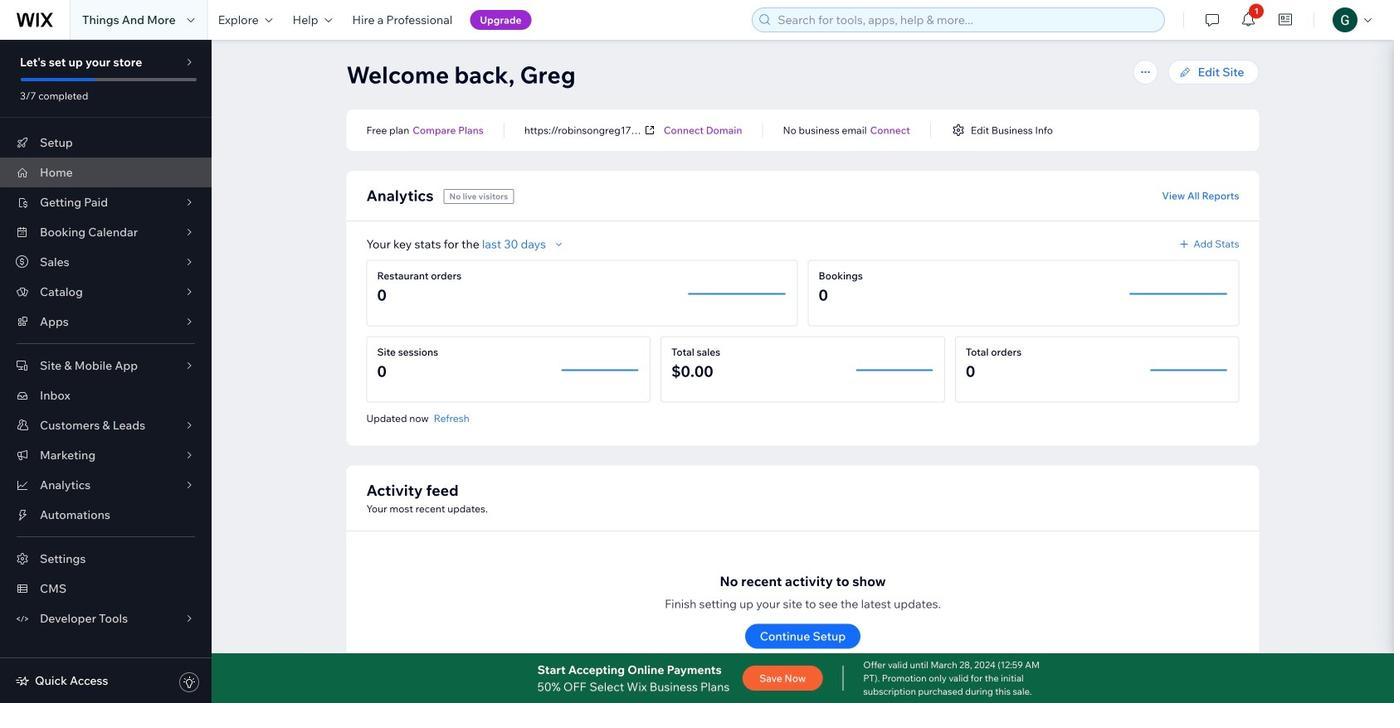Task type: vqa. For each thing, say whether or not it's contained in the screenshot.
setup at top
no



Task type: describe. For each thing, give the bounding box(es) containing it.
Search for tools, apps, help & more... field
[[773, 8, 1160, 32]]



Task type: locate. For each thing, give the bounding box(es) containing it.
sidebar element
[[0, 40, 212, 704]]



